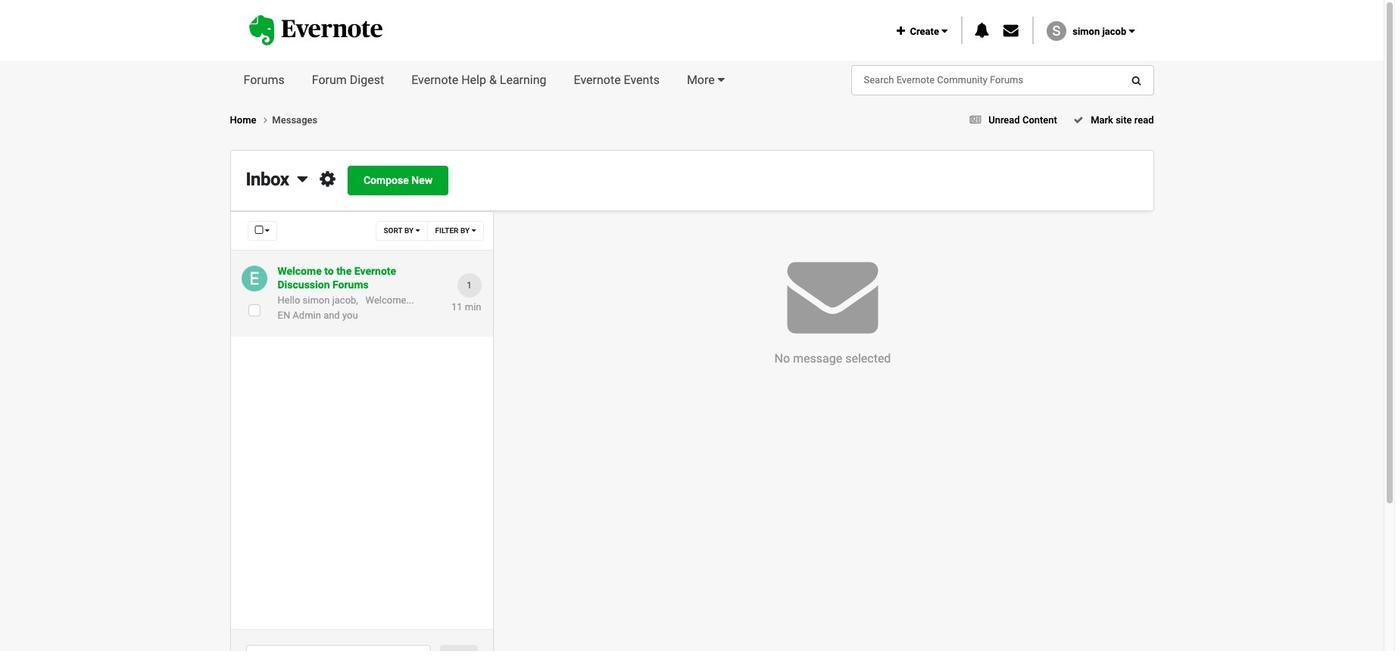 Task type: locate. For each thing, give the bounding box(es) containing it.
evernote
[[412, 73, 459, 87], [574, 73, 621, 87], [354, 265, 396, 277]]

forums
[[244, 73, 285, 87], [333, 279, 369, 291]]

jacob
[[1103, 26, 1127, 37]]

caret down image inside the sort by link
[[416, 227, 420, 234]]

caret down image right jacob
[[1129, 26, 1136, 36]]

events
[[624, 73, 660, 87]]

discussion
[[278, 279, 330, 291]]

filter
[[435, 227, 459, 235]]

caret down image right more
[[718, 74, 725, 86]]

caret down image for filter
[[472, 227, 476, 234]]

jacob,
[[332, 295, 358, 306]]

caret down image for sort
[[416, 227, 420, 234]]

evernote user forum image
[[249, 15, 383, 45]]

0 horizontal spatial evernote
[[354, 265, 396, 277]]

by right the filter
[[461, 227, 470, 235]]

evernote inside evernote events link
[[574, 73, 621, 87]]

welcome...
[[366, 295, 414, 306]]

evernote events
[[574, 73, 660, 87]]

en admin image
[[241, 266, 267, 292]]

filter by
[[435, 227, 472, 235]]

no
[[775, 352, 790, 366]]

inbox
[[246, 169, 289, 190]]

caret down image
[[298, 170, 308, 188], [416, 227, 420, 234], [472, 227, 476, 234]]

1
[[467, 280, 472, 291]]

simon left jacob
[[1073, 26, 1100, 37]]

the
[[337, 265, 352, 277]]

1 horizontal spatial by
[[461, 227, 470, 235]]

new
[[412, 175, 433, 187]]

unread content link
[[965, 114, 1058, 126]]

2 horizontal spatial evernote
[[574, 73, 621, 87]]

by
[[405, 227, 414, 235], [461, 227, 470, 235]]

1 horizontal spatial forums
[[333, 279, 369, 291]]

2 by from the left
[[461, 227, 470, 235]]

newspaper o image
[[970, 115, 982, 125]]

1 horizontal spatial evernote
[[412, 73, 459, 87]]

0 vertical spatial simon
[[1073, 26, 1100, 37]]

None checkbox
[[248, 304, 260, 316]]

compose new link
[[348, 166, 449, 196]]

caret down image inside filter by link
[[472, 227, 476, 234]]

admin
[[293, 310, 321, 321]]

1 by from the left
[[405, 227, 414, 235]]

welcome to the evernote discussion forums link
[[278, 265, 425, 292]]

simon
[[1073, 26, 1100, 37], [303, 295, 330, 306]]

evernote left help
[[412, 73, 459, 87]]

read
[[1135, 114, 1155, 126]]

selected
[[846, 352, 891, 366]]

evernote inside evernote help & learning link
[[412, 73, 459, 87]]

caret down image right 'sort'
[[416, 227, 420, 234]]

evernote for evernote help & learning
[[412, 73, 459, 87]]

evernote left events at the left top
[[574, 73, 621, 87]]

11
[[452, 302, 463, 313]]

learning
[[500, 73, 547, 87]]

by for sort
[[405, 227, 414, 235]]

simon jacob link
[[1073, 26, 1136, 37]]

min
[[465, 302, 482, 313]]

caret down image
[[942, 26, 948, 36], [1129, 26, 1136, 36], [718, 74, 725, 86], [265, 227, 270, 234]]

1 vertical spatial forums
[[333, 279, 369, 291]]

forums up angle right image
[[244, 73, 285, 87]]

evernote right the
[[354, 265, 396, 277]]

and
[[324, 310, 340, 321]]

caret down image inside inbox link
[[298, 170, 308, 188]]

simon up the admin
[[303, 295, 330, 306]]

square o image
[[255, 225, 263, 236]]

unread content
[[989, 114, 1058, 126]]

digest
[[350, 73, 384, 87]]

caret down image left cog image at the left of page
[[298, 170, 308, 188]]

mark
[[1091, 114, 1114, 126]]

caret down image left notifications image
[[942, 26, 948, 36]]

simon jacob
[[1073, 26, 1129, 37]]

compose new
[[364, 175, 433, 187]]

welcome
[[278, 265, 322, 277]]

0 horizontal spatial by
[[405, 227, 414, 235]]

1 horizontal spatial caret down image
[[416, 227, 420, 234]]

forums down the
[[333, 279, 369, 291]]

filter by link
[[427, 221, 484, 241]]

help
[[462, 73, 486, 87]]

2 horizontal spatial caret down image
[[472, 227, 476, 234]]

compose
[[364, 175, 409, 187]]

0 horizontal spatial caret down image
[[298, 170, 308, 188]]

1 vertical spatial simon
[[303, 295, 330, 306]]

0 vertical spatial forums
[[244, 73, 285, 87]]

create
[[906, 26, 942, 37]]

messages
[[272, 114, 318, 126]]

0 horizontal spatial simon
[[303, 295, 330, 306]]

content
[[1023, 114, 1058, 126]]

caret down image right the filter
[[472, 227, 476, 234]]

by right 'sort'
[[405, 227, 414, 235]]



Task type: describe. For each thing, give the bounding box(es) containing it.
evernote help & learning
[[412, 73, 547, 87]]

11 min
[[452, 302, 482, 313]]

plus image
[[897, 26, 906, 36]]

1 horizontal spatial simon
[[1073, 26, 1100, 37]]

check image
[[1074, 115, 1084, 125]]

home
[[230, 114, 259, 126]]

caret down image inside the simon jacob link
[[1129, 26, 1136, 36]]

you
[[342, 310, 358, 321]]

by for filter
[[461, 227, 470, 235]]

hello
[[278, 295, 300, 306]]

evernote inside the welcome to the evernote discussion forums hello simon jacob,                 welcome... en admin and you
[[354, 265, 396, 277]]

en
[[278, 310, 290, 321]]

sort by link
[[376, 221, 428, 241]]

caret down image right the square o icon
[[265, 227, 270, 234]]

sort by
[[384, 227, 416, 235]]

evernote events link
[[560, 61, 674, 100]]

mark site read
[[1089, 114, 1155, 126]]

to
[[324, 265, 334, 277]]

simon jacob image
[[1047, 21, 1067, 41]]

messages image
[[1004, 23, 1019, 38]]

cog image
[[320, 170, 335, 188]]

evernote help & learning link
[[398, 61, 560, 100]]

simon inside the welcome to the evernote discussion forums hello simon jacob,                 welcome... en admin and you
[[303, 295, 330, 306]]

evernote for evernote events
[[574, 73, 621, 87]]

messages link
[[272, 114, 318, 126]]

create link
[[897, 26, 948, 37]]

mark site read link
[[1069, 114, 1155, 126]]

inbox link
[[246, 169, 308, 190]]

notifications image
[[975, 23, 990, 38]]

sort
[[384, 227, 403, 235]]

home link
[[230, 113, 272, 128]]

caret down image inside more link
[[718, 74, 725, 86]]

forum digest link
[[298, 61, 398, 100]]

search image
[[1132, 75, 1142, 85]]

forums link
[[230, 61, 298, 100]]

more link
[[674, 61, 739, 100]]

&
[[489, 73, 497, 87]]

message
[[793, 352, 843, 366]]

forum
[[312, 73, 347, 87]]

forum digest
[[312, 73, 384, 87]]

Search search field
[[852, 66, 1044, 95]]

site
[[1116, 114, 1133, 126]]

no message selected
[[775, 352, 891, 366]]

unread
[[989, 114, 1021, 126]]

forums inside the welcome to the evernote discussion forums hello simon jacob,                 welcome... en admin and you
[[333, 279, 369, 291]]

Search messages in this folder... text field
[[246, 646, 431, 652]]

more
[[687, 73, 715, 87]]

0 horizontal spatial forums
[[244, 73, 285, 87]]

angle right image
[[264, 115, 267, 125]]

welcome to the evernote discussion forums hello simon jacob,                 welcome... en admin and you
[[278, 265, 414, 321]]



Task type: vqa. For each thing, say whether or not it's contained in the screenshot.
middle 2024
no



